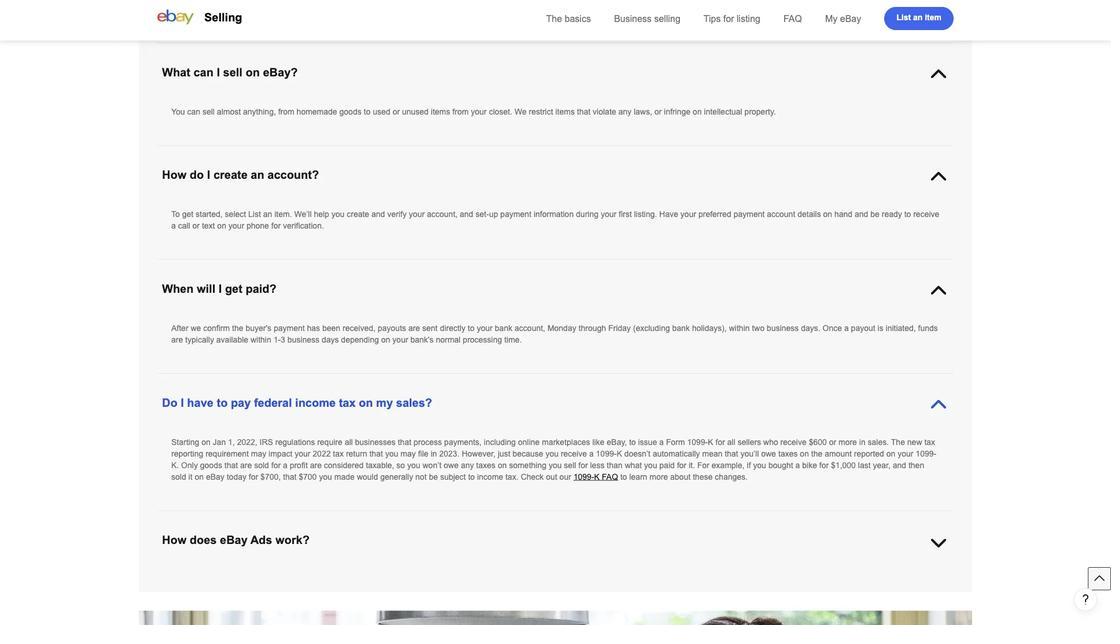 Task type: describe. For each thing, give the bounding box(es) containing it.
2 all from the left
[[727, 438, 736, 447]]

as
[[409, 5, 418, 14]]

effective
[[376, 575, 406, 584]]

on left jan
[[201, 438, 211, 447]]

1099- down less in the right of the page
[[574, 472, 594, 481]]

do i have to pay federal income tax on my sales?
[[162, 396, 432, 409]]

does
[[190, 534, 217, 546]]

it.
[[689, 461, 695, 470]]

a down "impact"
[[283, 461, 288, 470]]

global
[[690, 575, 712, 584]]

that up example,
[[725, 449, 738, 458]]

1 vertical spatial an
[[251, 168, 264, 181]]

ebay,
[[607, 438, 627, 447]]

on up the year,
[[887, 449, 896, 458]]

1 vertical spatial buyers
[[506, 586, 530, 595]]

passionate
[[765, 575, 804, 584]]

it
[[188, 472, 192, 481]]

on left with at the bottom of the page
[[328, 575, 337, 584]]

2 horizontal spatial payment
[[734, 210, 765, 218]]

starting
[[171, 438, 199, 447]]

are down after
[[171, 335, 183, 344]]

0 vertical spatial income
[[295, 396, 336, 409]]

-
[[833, 575, 835, 584]]

1 vertical spatial owe
[[444, 461, 459, 470]]

set-
[[476, 210, 489, 218]]

days.
[[801, 324, 821, 333]]

account, inside to get started, select list an item. we'll help you create and verify your account, and set-up payment information during your first listing. have your preferred payment account details on hand and be ready to receive a call or text on your phone for verification.
[[427, 210, 458, 218]]

once
[[823, 324, 842, 333]]

1 horizontal spatial about
[[670, 472, 691, 481]]

on inside after we confirm the buyer's payment has been received, payouts are sent directly to your bank account, monday through friday (excluding bank holidays), within two business days. once a payout is initiated, funds are typically available within 1-3 business days depending on your bank's normal processing time.
[[381, 335, 390, 344]]

are up 'bank's'
[[408, 324, 420, 333]]

ebay?
[[263, 66, 298, 79]]

the inside starting on jan 1, 2022, irs regulations require all businesses that process payments, including online marketplaces like ebay, to issue a form 1099-k for all sellers who receive $600 or more in sales. the new tax reporting requirement may impact your 2022 tax return that you may file in 2023. however, just because you receive a 1099-k doesn't automatically mean that you'll owe taxes on the amount reported on your 1099- k. only goods that are sold for a profit are considered taxable, so you won't owe any taxes on something you sell for less than what you paid for it. for example, if you bought a bike for $1,000 last year, and then sold it on ebay today for $700, that $700 you made would generally not be subject to income tax. check out our
[[891, 438, 905, 447]]

are up "today"
[[240, 461, 252, 470]]

2 horizontal spatial k
[[708, 438, 713, 447]]

you up 'among'
[[241, 575, 254, 584]]

0 vertical spatial business
[[767, 324, 799, 333]]

that down profit
[[283, 472, 297, 481]]

normal
[[436, 335, 461, 344]]

1 vertical spatial taxes
[[476, 461, 496, 470]]

1 horizontal spatial taxes
[[778, 449, 798, 458]]

protection
[[665, 5, 700, 14]]

who
[[763, 438, 778, 447]]

text
[[202, 221, 215, 230]]

1 vertical spatial business
[[288, 335, 320, 344]]

2 horizontal spatial help
[[853, 575, 869, 584]]

are down '2022'
[[310, 461, 322, 470]]

control
[[383, 5, 407, 14]]

on left hand
[[823, 210, 832, 218]]

something
[[509, 461, 547, 470]]

a right as
[[420, 5, 425, 14]]

you down marketplaces
[[546, 449, 559, 458]]

$700
[[299, 472, 317, 481]]

payment inside after we confirm the buyer's payment has been received, payouts are sent directly to your bank account, monday through friday (excluding bank holidays), within two business days. once a payout is initiated, funds are typically available within 1-3 business days depending on your bank's normal processing time.
[[274, 324, 305, 333]]

things
[[244, 5, 266, 14]]

preferred
[[699, 210, 731, 218]]

1 horizontal spatial within
[[729, 324, 750, 333]]

on right infringe
[[693, 107, 702, 116]]

how for how does ebay ads work?
[[162, 534, 186, 546]]

item
[[925, 13, 942, 22]]

that left process
[[398, 438, 411, 447]]

property.
[[745, 107, 776, 116]]

or right laws,
[[655, 107, 662, 116]]

you up our
[[549, 461, 562, 470]]

select
[[225, 210, 246, 218]]

do
[[162, 396, 177, 409]]

0 vertical spatial goods
[[339, 107, 362, 116]]

1 vertical spatial sold
[[171, 472, 186, 481]]

1 vertical spatial in
[[431, 449, 437, 458]]

1099- down like
[[596, 449, 617, 458]]

new
[[907, 438, 922, 447]]

of down tools
[[459, 586, 465, 595]]

a inside after we confirm the buyer's payment has been received, payouts are sent directly to your bank account, monday through friday (excluding bank holidays), within two business days. once a payout is initiated, funds are typically available within 1-3 business days depending on your bank's normal processing time.
[[844, 324, 849, 333]]

the inside after we confirm the buyer's payment has been received, payouts are sent directly to your bank account, monday through friday (excluding bank holidays), within two business days. once a payout is initiated, funds are typically available within 1-3 business days depending on your bank's normal processing time.
[[232, 324, 243, 333]]

goods inside starting on jan 1, 2022, irs regulations require all businesses that process payments, including online marketplaces like ebay, to issue a form 1099-k for all sellers who receive $600 or more in sales. the new tax reporting requirement may impact your 2022 tax return that you may file in 2023. however, just because you receive a 1099-k doesn't automatically mean that you'll owe taxes on the amount reported on your 1099- k. only goods that are sold for a profit are considered taxable, so you won't owe any taxes on something you sell for less than what you paid for it. for example, if you bought a bike for $1,000 last year, and then sold it on ebay today for $700, that $700 you made would generally not be subject to income tax. check out our
[[200, 461, 222, 470]]

regulations
[[275, 438, 315, 447]]

0 vertical spatial we
[[171, 5, 183, 14]]

how does ebay ads work?
[[162, 534, 310, 546]]

that left things at the top left of page
[[228, 5, 242, 14]]

used
[[373, 107, 390, 116]]

$700,
[[261, 472, 281, 481]]

on right "text"
[[217, 221, 226, 230]]

ebay's
[[664, 575, 688, 584]]

and right hand
[[855, 210, 868, 218]]

what
[[162, 66, 190, 79]]

just
[[498, 449, 510, 458]]

and up budget.
[[648, 575, 662, 584]]

hand
[[835, 210, 853, 218]]

subject
[[440, 472, 466, 481]]

ebay left by
[[334, 586, 352, 595]]

more inside starting on jan 1, 2022, irs regulations require all businesses that process payments, including online marketplaces like ebay, to issue a form 1099-k for all sellers who receive $600 or more in sales. the new tax reporting requirement may impact your 2022 tax return that you may file in 2023. however, just because you receive a 1099-k doesn't automatically mean that you'll owe taxes on the amount reported on your 1099- k. only goods that are sold for a profit are considered taxable, so you won't owe any taxes on something you sell for less than what you paid for it. for example, if you bought a bike for $1,000 last year, and then sold it on ebay today for $700, that $700 you made would generally not be subject to income tax. check out our
[[839, 438, 857, 447]]

0 horizontal spatial learn
[[577, 5, 598, 14]]

a up less in the right of the page
[[589, 449, 594, 458]]

faster.
[[171, 586, 193, 595]]

1 horizontal spatial learn
[[655, 586, 676, 595]]

can right 'what'
[[194, 66, 214, 79]]

i for get
[[219, 282, 222, 295]]

restrict
[[529, 107, 553, 116]]

putting
[[365, 586, 390, 595]]

you right -
[[871, 575, 884, 584]]

for up mean
[[716, 438, 725, 447]]

what
[[625, 461, 642, 470]]

on left ebay?
[[246, 66, 260, 79]]

on right the listings at the bottom of the page
[[323, 586, 332, 595]]

for down "impact"
[[271, 461, 281, 470]]

you up so
[[385, 449, 398, 458]]

confirm
[[203, 324, 230, 333]]

doesn't
[[624, 449, 651, 458]]

can right you
[[187, 107, 200, 116]]

of right size at the right bottom
[[599, 586, 606, 595]]

directly
[[440, 324, 466, 333]]

tips
[[704, 13, 721, 24]]

processing
[[463, 335, 502, 344]]

to left learn
[[620, 472, 627, 481]]

or inside starting on jan 1, 2022, irs regulations require all businesses that process payments, including online marketplaces like ebay, to issue a form 1099-k for all sellers who receive $600 or more in sales. the new tax reporting requirement may impact your 2022 tax return that you may file in 2023. however, just because you receive a 1099-k doesn't automatically mean that you'll owe taxes on the amount reported on your 1099- k. only goods that are sold for a profit are considered taxable, so you won't owe any taxes on something you sell for less than what you paid for it. for example, if you bought a bike for $1,000 last year, and then sold it on ebay today for $700, that $700 you made would generally not be subject to income tax. check out our
[[829, 438, 836, 447]]

to right subject
[[468, 472, 475, 481]]

1 horizontal spatial receive
[[781, 438, 807, 447]]

receive inside to get started, select list an item. we'll help you create and verify your account, and set-up payment information during your first listing. have your preferred payment account details on hand and be ready to receive a call or text on your phone for verification.
[[913, 210, 940, 218]]

in inside ebay ads can help you build your business on ebay with effective advertising tools that create a meaningful connection between you and ebay's global community of passionate buyers - and help you sell your items faster. stand out among billions of listings on ebay by putting your items in front of interested buyers no matter the size of your budget.
[[432, 586, 438, 595]]

2 bank from the left
[[672, 324, 690, 333]]

of right the community
[[756, 575, 762, 584]]

on down just
[[498, 461, 507, 470]]

started,
[[196, 210, 223, 218]]

with
[[360, 575, 374, 584]]

on up the bike
[[800, 449, 809, 458]]

business
[[614, 13, 652, 24]]

we understand that things can happen that are out of your control as a seller. when they do, we have your back. learn more about seller protection
[[171, 5, 700, 14]]

1 horizontal spatial faq
[[784, 13, 802, 24]]

bank's
[[411, 335, 434, 344]]

billions
[[260, 586, 284, 595]]

list an item link
[[885, 7, 954, 30]]

that down businesses
[[369, 449, 383, 458]]

1-
[[274, 335, 281, 344]]

to left pay
[[217, 396, 228, 409]]

are right happen
[[328, 5, 340, 14]]

friday
[[608, 324, 631, 333]]

jan
[[213, 438, 226, 447]]

any inside starting on jan 1, 2022, irs regulations require all businesses that process payments, including online marketplaces like ebay, to issue a form 1099-k for all sellers who receive $600 or more in sales. the new tax reporting requirement may impact your 2022 tax return that you may file in 2023. however, just because you receive a 1099-k doesn't automatically mean that you'll owe taxes on the amount reported on your 1099- k. only goods that are sold for a profit are considered taxable, so you won't owe any taxes on something you sell for less than what you paid for it. for example, if you bought a bike for $1,000 last year, and then sold it on ebay today for $700, that $700 you made would generally not be subject to income tax. check out our
[[461, 461, 474, 470]]

among
[[233, 586, 257, 595]]

business inside ebay ads can help you build your business on ebay with effective advertising tools that create a meaningful connection between you and ebay's global community of passionate buyers - and help you sell your items faster. stand out among billions of listings on ebay by putting your items in front of interested buyers no matter the size of your budget.
[[293, 575, 325, 584]]

how for how do i create an account?
[[162, 168, 186, 181]]

0 vertical spatial tax
[[339, 396, 356, 409]]

1 may from the left
[[251, 449, 266, 458]]

a left form
[[659, 438, 664, 447]]

generally
[[380, 472, 413, 481]]

you right if
[[753, 461, 766, 470]]

for left it.
[[677, 461, 687, 470]]

1099-k faq link
[[574, 472, 618, 481]]

less
[[590, 461, 605, 470]]

can right things at the top left of page
[[268, 5, 281, 14]]

you right so
[[407, 461, 420, 470]]

create inside to get started, select list an item. we'll help you create and verify your account, and set-up payment information during your first listing. have your preferred payment account details on hand and be ready to receive a call or text on your phone for verification.
[[347, 210, 369, 218]]

1 vertical spatial when
[[162, 282, 194, 295]]

a left the bike
[[796, 461, 800, 470]]

my
[[376, 396, 393, 409]]

1 horizontal spatial owe
[[761, 449, 776, 458]]

process
[[414, 438, 442, 447]]

what can i sell on ebay?
[[162, 66, 298, 79]]

to left used
[[364, 107, 371, 116]]

0 horizontal spatial k
[[594, 472, 600, 481]]

understand
[[186, 5, 226, 14]]

account, inside after we confirm the buyer's payment has been received, payouts are sent directly to your bank account, monday through friday (excluding bank holidays), within two business days. once a payout is initiated, funds are typically available within 1-3 business days depending on your bank's normal processing time.
[[515, 324, 545, 333]]

on left my at the bottom
[[359, 396, 373, 409]]

i for sell
[[217, 66, 220, 79]]

and right -
[[838, 575, 851, 584]]

ebay right the my
[[840, 13, 861, 24]]

build
[[256, 575, 273, 584]]

you right $700
[[319, 472, 332, 481]]

that right happen
[[313, 5, 326, 14]]

last
[[858, 461, 871, 470]]

unused
[[402, 107, 429, 116]]

seller.
[[427, 5, 448, 14]]

ebay inside starting on jan 1, 2022, irs regulations require all businesses that process payments, including online marketplaces like ebay, to issue a form 1099-k for all sellers who receive $600 or more in sales. the new tax reporting requirement may impact your 2022 tax return that you may file in 2023. however, just because you receive a 1099-k doesn't automatically mean that you'll owe taxes on the amount reported on your 1099- k. only goods that are sold for a profit are considered taxable, so you won't owe any taxes on something you sell for less than what you paid for it. for example, if you bought a bike for $1,000 last year, and then sold it on ebay today for $700, that $700 you made would generally not be subject to income tax. check out our
[[206, 472, 224, 481]]

basics
[[565, 13, 591, 24]]

business selling link
[[614, 13, 681, 24]]

verification.
[[283, 221, 324, 230]]

taxable,
[[366, 461, 394, 470]]

automatically
[[653, 449, 700, 458]]

community
[[714, 575, 753, 584]]

1 horizontal spatial payment
[[500, 210, 531, 218]]

that down 'requirement'
[[224, 461, 238, 470]]

for right "today"
[[249, 472, 258, 481]]

0 horizontal spatial more
[[600, 5, 618, 14]]

$1,000
[[831, 461, 856, 470]]

not
[[415, 472, 427, 481]]

and left verify
[[372, 210, 385, 218]]

during
[[576, 210, 599, 218]]

0 vertical spatial about
[[621, 5, 641, 14]]

irs
[[260, 438, 273, 447]]

for right the bike
[[819, 461, 829, 470]]

issue
[[638, 438, 657, 447]]

1 vertical spatial tax
[[925, 438, 935, 447]]

funds
[[918, 324, 938, 333]]

help, opens dialogs image
[[1080, 594, 1092, 605]]

income inside starting on jan 1, 2022, irs regulations require all businesses that process payments, including online marketplaces like ebay, to issue a form 1099-k for all sellers who receive $600 or more in sales. the new tax reporting requirement may impact your 2022 tax return that you may file in 2023. however, just because you receive a 1099-k doesn't automatically mean that you'll owe taxes on the amount reported on your 1099- k. only goods that are sold for a profit are considered taxable, so you won't owe any taxes on something you sell for less than what you paid for it. for example, if you bought a bike for $1,000 last year, and then sold it on ebay today for $700, that $700 you made would generally not be subject to income tax. check out our
[[477, 472, 503, 481]]



Task type: vqa. For each thing, say whether or not it's contained in the screenshot.
ACCURATE DESCRIPTION
no



Task type: locate. For each thing, give the bounding box(es) containing it.
0 horizontal spatial from
[[278, 107, 294, 116]]

that left "violate"
[[577, 107, 591, 116]]

1 horizontal spatial get
[[225, 282, 242, 295]]

ready
[[882, 210, 902, 218]]

payment right "up"
[[500, 210, 531, 218]]

you inside to get started, select list an item. we'll help you create and verify your account, and set-up payment information during your first listing. have your preferred payment account details on hand and be ready to receive a call or text on your phone for verification.
[[332, 210, 345, 218]]

1 from from the left
[[278, 107, 294, 116]]

help inside to get started, select list an item. we'll help you create and verify your account, and set-up payment information during your first listing. have your preferred payment account details on hand and be ready to receive a call or text on your phone for verification.
[[314, 210, 329, 218]]

may down 'irs'
[[251, 449, 266, 458]]

budget.
[[626, 586, 653, 595]]

within left two
[[729, 324, 750, 333]]

been
[[322, 324, 340, 333]]

or right call
[[192, 221, 200, 230]]

to inside to get started, select list an item. we'll help you create and verify your account, and set-up payment information during your first listing. have your preferred payment account details on hand and be ready to receive a call or text on your phone for verification.
[[904, 210, 911, 218]]

sell inside starting on jan 1, 2022, irs regulations require all businesses that process payments, including online marketplaces like ebay, to issue a form 1099-k for all sellers who receive $600 or more in sales. the new tax reporting requirement may impact your 2022 tax return that you may file in 2023. however, just because you receive a 1099-k doesn't automatically mean that you'll owe taxes on the amount reported on your 1099- k. only goods that are sold for a profit are considered taxable, so you won't owe any taxes on something you sell for less than what you paid for it. for example, if you bought a bike for $1,000 last year, and then sold it on ebay today for $700, that $700 you made would generally not be subject to income tax. check out our
[[564, 461, 576, 470]]

you
[[332, 210, 345, 218], [385, 449, 398, 458], [546, 449, 559, 458], [407, 461, 420, 470], [549, 461, 562, 470], [644, 461, 657, 470], [753, 461, 766, 470], [319, 472, 332, 481], [241, 575, 254, 584], [633, 575, 646, 584], [871, 575, 884, 584]]

0 vertical spatial an
[[913, 13, 923, 22]]

sales?
[[396, 396, 432, 409]]

0 vertical spatial any
[[619, 107, 632, 116]]

1099- up then
[[916, 449, 937, 458]]

we right do,
[[505, 5, 515, 14]]

business down has
[[288, 335, 320, 344]]

list an item
[[897, 13, 942, 22]]

1 horizontal spatial account,
[[515, 324, 545, 333]]

out inside starting on jan 1, 2022, irs regulations require all businesses that process payments, including online marketplaces like ebay, to issue a form 1099-k for all sellers who receive $600 or more in sales. the new tax reporting requirement may impact your 2022 tax return that you may file in 2023. however, just because you receive a 1099-k doesn't automatically mean that you'll owe taxes on the amount reported on your 1099- k. only goods that are sold for a profit are considered taxable, so you won't owe any taxes on something you sell for less than what you paid for it. for example, if you bought a bike for $1,000 last year, and then sold it on ebay today for $700, that $700 you made would generally not be subject to income tax. check out our
[[546, 472, 557, 481]]

create inside ebay ads can help you build your business on ebay with effective advertising tools that create a meaningful connection between you and ebay's global community of passionate buyers - and help you sell your items faster. stand out among billions of listings on ebay by putting your items in front of interested buyers no matter the size of your budget.
[[485, 575, 508, 584]]

have right do
[[187, 396, 214, 409]]

or right used
[[393, 107, 400, 116]]

more down paid
[[650, 472, 668, 481]]

ads inside ebay ads can help you build your business on ebay with effective advertising tools that create a meaningful connection between you and ebay's global community of passionate buyers - and help you sell your items faster. stand out among billions of listings on ebay by putting your items in front of interested buyers no matter the size of your budget.
[[192, 575, 206, 584]]

and left set-
[[460, 210, 473, 218]]

for
[[697, 461, 710, 470]]

list up "phone"
[[248, 210, 261, 218]]

create right do
[[214, 168, 248, 181]]

0 vertical spatial receive
[[913, 210, 940, 218]]

1 horizontal spatial income
[[477, 472, 503, 481]]

0 horizontal spatial account,
[[427, 210, 458, 218]]

k down ebay,
[[617, 449, 622, 458]]

1 horizontal spatial ads
[[250, 534, 272, 546]]

that inside ebay ads can help you build your business on ebay with effective advertising tools that create a meaningful connection between you and ebay's global community of passionate buyers - and help you sell your items faster. stand out among billions of listings on ebay by putting your items in front of interested buyers no matter the size of your budget.
[[469, 575, 483, 584]]

after we confirm the buyer's payment has been received, payouts are sent directly to your bank account, monday through friday (excluding bank holidays), within two business days. once a payout is initiated, funds are typically available within 1-3 business days depending on your bank's normal processing time.
[[171, 324, 938, 344]]

0 horizontal spatial the
[[232, 324, 243, 333]]

2 vertical spatial in
[[432, 586, 438, 595]]

2023.
[[439, 449, 460, 458]]

all up return
[[345, 438, 353, 447]]

the basics link
[[546, 13, 591, 24]]

owe
[[761, 449, 776, 458], [444, 461, 459, 470]]

learn
[[629, 472, 647, 481]]

0 vertical spatial be
[[871, 210, 880, 218]]

a left meaningful
[[510, 575, 514, 584]]

more up amount
[[839, 438, 857, 447]]

0 vertical spatial out
[[342, 5, 354, 14]]

0 horizontal spatial payment
[[274, 324, 305, 333]]

be left ready
[[871, 210, 880, 218]]

we inside after we confirm the buyer's payment has been received, payouts are sent directly to your bank account, monday through friday (excluding bank holidays), within two business days. once a payout is initiated, funds are typically available within 1-3 business days depending on your bank's normal processing time.
[[191, 324, 201, 333]]

1 horizontal spatial more
[[650, 472, 668, 481]]

1099-k faq to learn more about these changes.
[[574, 472, 748, 481]]

do,
[[491, 5, 503, 14]]

you up budget.
[[633, 575, 646, 584]]

learn down the ebay's
[[655, 586, 676, 595]]

front
[[440, 586, 456, 595]]

out left our
[[546, 472, 557, 481]]

1 vertical spatial receive
[[781, 438, 807, 447]]

of left control
[[356, 5, 363, 14]]

how left do
[[162, 168, 186, 181]]

my ebay
[[825, 13, 861, 24]]

that
[[228, 5, 242, 14], [313, 5, 326, 14], [577, 107, 591, 116], [398, 438, 411, 447], [369, 449, 383, 458], [725, 449, 738, 458], [224, 461, 238, 470], [283, 472, 297, 481], [469, 575, 483, 584]]

in
[[859, 438, 866, 447], [431, 449, 437, 458], [432, 586, 438, 595]]

out inside ebay ads can help you build your business on ebay with effective advertising tools that create a meaningful connection between you and ebay's global community of passionate buyers - and help you sell your items faster. stand out among billions of listings on ebay by putting your items in front of interested buyers no matter the size of your budget.
[[219, 586, 230, 595]]

tax.
[[506, 472, 519, 481]]

you right we'll
[[332, 210, 345, 218]]

1 vertical spatial k
[[617, 449, 622, 458]]

0 vertical spatial sold
[[254, 461, 269, 470]]

a left call
[[171, 221, 176, 230]]

1 horizontal spatial all
[[727, 438, 736, 447]]

tax up considered
[[333, 449, 344, 458]]

the inside starting on jan 1, 2022, irs regulations require all businesses that process payments, including online marketplaces like ebay, to issue a form 1099-k for all sellers who receive $600 or more in sales. the new tax reporting requirement may impact your 2022 tax return that you may file in 2023. however, just because you receive a 1099-k doesn't automatically mean that you'll owe taxes on the amount reported on your 1099- k. only goods that are sold for a profit are considered taxable, so you won't owe any taxes on something you sell for less than what you paid for it. for example, if you bought a bike for $1,000 last year, and then sold it on ebay today for $700, that $700 you made would generally not be subject to income tax. check out our
[[811, 449, 823, 458]]

buyers left -
[[806, 575, 830, 584]]

for left less in the right of the page
[[578, 461, 588, 470]]

1 vertical spatial any
[[461, 461, 474, 470]]

your
[[365, 5, 381, 14], [537, 5, 553, 14], [471, 107, 487, 116], [409, 210, 425, 218], [601, 210, 617, 218], [681, 210, 696, 218], [229, 221, 244, 230], [477, 324, 493, 333], [392, 335, 408, 344], [295, 449, 310, 458], [898, 449, 914, 458], [275, 575, 291, 584], [901, 575, 917, 584], [392, 586, 408, 595], [608, 586, 624, 595]]

2 horizontal spatial out
[[546, 472, 557, 481]]

tips for listing
[[704, 13, 760, 24]]

to inside after we confirm the buyer's payment has been received, payouts are sent directly to your bank account, monday through friday (excluding bank holidays), within two business days. once a payout is initiated, funds are typically available within 1-3 business days depending on your bank's normal processing time.
[[468, 324, 475, 333]]

2 vertical spatial receive
[[561, 449, 587, 458]]

so
[[397, 461, 405, 470]]

1 horizontal spatial be
[[871, 210, 880, 218]]

0 vertical spatial learn
[[577, 5, 598, 14]]

2 may from the left
[[401, 449, 416, 458]]

0 horizontal spatial have
[[187, 396, 214, 409]]

seller
[[643, 5, 663, 14]]

account
[[767, 210, 795, 218]]

and
[[372, 210, 385, 218], [460, 210, 473, 218], [855, 210, 868, 218], [893, 461, 906, 470], [648, 575, 662, 584], [838, 575, 851, 584]]

up
[[489, 210, 498, 218]]

if
[[747, 461, 751, 470]]

to right ready
[[904, 210, 911, 218]]

0 horizontal spatial help
[[223, 575, 238, 584]]

happen
[[283, 5, 310, 14]]

get up call
[[182, 210, 193, 218]]

create left verify
[[347, 210, 369, 218]]

these
[[693, 472, 713, 481]]

faq
[[784, 13, 802, 24], [602, 472, 618, 481]]

1 vertical spatial account,
[[515, 324, 545, 333]]

within
[[729, 324, 750, 333], [251, 335, 271, 344]]

i for create
[[207, 168, 210, 181]]

on down payouts at the bottom
[[381, 335, 390, 344]]

anything,
[[243, 107, 276, 116]]

0 horizontal spatial taxes
[[476, 461, 496, 470]]

closet.
[[489, 107, 512, 116]]

more right basics
[[600, 5, 618, 14]]

monday
[[548, 324, 576, 333]]

the inside ebay ads can help you build your business on ebay with effective advertising tools that create a meaningful connection between you and ebay's global community of passionate buyers - and help you sell your items faster. stand out among billions of listings on ebay by putting your items in front of interested buyers no matter the size of your budget.
[[569, 586, 580, 595]]

list inside to get started, select list an item. we'll help you create and verify your account, and set-up payment information during your first listing. have your preferred payment account details on hand and be ready to receive a call or text on your phone for verification.
[[248, 210, 261, 218]]

my ebay link
[[825, 13, 861, 24]]

including
[[484, 438, 516, 447]]

available
[[216, 335, 248, 344]]

0 vertical spatial in
[[859, 438, 866, 447]]

in right file
[[431, 449, 437, 458]]

received,
[[343, 324, 376, 333]]

be down won't
[[429, 472, 438, 481]]

when will i get paid?
[[162, 282, 277, 295]]

0 horizontal spatial within
[[251, 335, 271, 344]]

a inside to get started, select list an item. we'll help you create and verify your account, and set-up payment information during your first listing. have your preferred payment account details on hand and be ready to receive a call or text on your phone for verification.
[[171, 221, 176, 230]]

1 vertical spatial faq
[[602, 472, 618, 481]]

the left basics
[[546, 13, 562, 24]]

the down $600
[[811, 449, 823, 458]]

0 horizontal spatial goods
[[200, 461, 222, 470]]

taxes
[[778, 449, 798, 458], [476, 461, 496, 470]]

back.
[[555, 5, 575, 14]]

or up amount
[[829, 438, 836, 447]]

1 horizontal spatial create
[[347, 210, 369, 218]]

for inside to get started, select list an item. we'll help you create and verify your account, and set-up payment information during your first listing. have your preferred payment account details on hand and be ready to receive a call or text on your phone for verification.
[[271, 221, 281, 230]]

sales.
[[868, 438, 889, 447]]

2 vertical spatial more
[[650, 472, 668, 481]]

1 vertical spatial get
[[225, 282, 242, 295]]

learn
[[577, 5, 598, 14], [655, 586, 676, 595]]

2 how from the top
[[162, 534, 186, 546]]

0 vertical spatial the
[[546, 13, 562, 24]]

1 vertical spatial list
[[248, 210, 261, 218]]

0 horizontal spatial when
[[162, 282, 194, 295]]

ebay right does
[[220, 534, 248, 546]]

2 vertical spatial create
[[485, 575, 508, 584]]

0 horizontal spatial about
[[621, 5, 641, 14]]

0 horizontal spatial we
[[171, 5, 183, 14]]

income left tax.
[[477, 472, 503, 481]]

paid
[[660, 461, 675, 470]]

0 horizontal spatial may
[[251, 449, 266, 458]]

1 vertical spatial the
[[891, 438, 905, 447]]

matter
[[543, 586, 566, 595]]

(excluding
[[633, 324, 670, 333]]

1 vertical spatial we
[[191, 324, 201, 333]]

0 horizontal spatial receive
[[561, 449, 587, 458]]

0 horizontal spatial buyers
[[506, 586, 530, 595]]

changes.
[[715, 472, 748, 481]]

0 vertical spatial k
[[708, 438, 713, 447]]

the down connection at bottom
[[569, 586, 580, 595]]

1 vertical spatial out
[[546, 472, 557, 481]]

than
[[607, 461, 623, 470]]

0 horizontal spatial faq
[[602, 472, 618, 481]]

ebay up faster.
[[171, 575, 190, 584]]

0 vertical spatial the
[[232, 324, 243, 333]]

0 vertical spatial within
[[729, 324, 750, 333]]

can inside ebay ads can help you build your business on ebay with effective advertising tools that create a meaningful connection between you and ebay's global community of passionate buyers - and help you sell your items faster. stand out among billions of listings on ebay by putting your items in front of interested buyers no matter the size of your budget.
[[208, 575, 221, 584]]

help right we'll
[[314, 210, 329, 218]]

1 vertical spatial have
[[187, 396, 214, 409]]

check
[[521, 472, 544, 481]]

payouts
[[378, 324, 406, 333]]

ebay left "today"
[[206, 472, 224, 481]]

2 horizontal spatial receive
[[913, 210, 940, 218]]

be inside starting on jan 1, 2022, irs regulations require all businesses that process payments, including online marketplaces like ebay, to issue a form 1099-k for all sellers who receive $600 or more in sales. the new tax reporting requirement may impact your 2022 tax return that you may file in 2023. however, just because you receive a 1099-k doesn't automatically mean that you'll owe taxes on the amount reported on your 1099- k. only goods that are sold for a profit are considered taxable, so you won't owe any taxes on something you sell for less than what you paid for it. for example, if you bought a bike for $1,000 last year, and then sold it on ebay today for $700, that $700 you made would generally not be subject to income tax. check out our
[[429, 472, 438, 481]]

create up the interested
[[485, 575, 508, 584]]

reported
[[854, 449, 884, 458]]

how
[[162, 168, 186, 181], [162, 534, 186, 546]]

1 vertical spatial the
[[811, 449, 823, 458]]

1 vertical spatial we
[[515, 107, 527, 116]]

almost
[[217, 107, 241, 116]]

2 vertical spatial tax
[[333, 449, 344, 458]]

payment up 3
[[274, 324, 305, 333]]

1 vertical spatial ads
[[192, 575, 206, 584]]

have
[[659, 210, 678, 218]]

0 horizontal spatial the
[[546, 13, 562, 24]]

and inside starting on jan 1, 2022, irs regulations require all businesses that process payments, including online marketplaces like ebay, to issue a form 1099-k for all sellers who receive $600 or more in sales. the new tax reporting requirement may impact your 2022 tax return that you may file in 2023. however, just because you receive a 1099-k doesn't automatically mean that you'll owe taxes on the amount reported on your 1099- k. only goods that are sold for a profit are considered taxable, so you won't owe any taxes on something you sell for less than what you paid for it. for example, if you bought a bike for $1,000 last year, and then sold it on ebay today for $700, that $700 you made would generally not be subject to income tax. check out our
[[893, 461, 906, 470]]

1 vertical spatial goods
[[200, 461, 222, 470]]

about down it.
[[670, 472, 691, 481]]

would
[[357, 472, 378, 481]]

goods left used
[[339, 107, 362, 116]]

i
[[217, 66, 220, 79], [207, 168, 210, 181], [219, 282, 222, 295], [181, 396, 184, 409]]

0 vertical spatial owe
[[761, 449, 776, 458]]

a inside ebay ads can help you build your business on ebay with effective advertising tools that create a meaningful connection between you and ebay's global community of passionate buyers - and help you sell your items faster. stand out among billions of listings on ebay by putting your items in front of interested buyers no matter the size of your budget.
[[510, 575, 514, 584]]

1 vertical spatial within
[[251, 335, 271, 344]]

ebay up by
[[339, 575, 357, 584]]

1 vertical spatial learn
[[655, 586, 676, 595]]

1 horizontal spatial any
[[619, 107, 632, 116]]

buyers left no
[[506, 586, 530, 595]]

owe down 2023.
[[444, 461, 459, 470]]

or inside to get started, select list an item. we'll help you create and verify your account, and set-up payment information during your first listing. have your preferred payment account details on hand and be ready to receive a call or text on your phone for verification.
[[192, 221, 200, 230]]

bank left holidays),
[[672, 324, 690, 333]]

2 horizontal spatial the
[[811, 449, 823, 458]]

1 vertical spatial be
[[429, 472, 438, 481]]

to up processing
[[468, 324, 475, 333]]

1 horizontal spatial may
[[401, 449, 416, 458]]

1 vertical spatial create
[[347, 210, 369, 218]]

faq left the my
[[784, 13, 802, 24]]

of
[[356, 5, 363, 14], [756, 575, 762, 584], [287, 586, 293, 595], [459, 586, 465, 595], [599, 586, 606, 595]]

of left the listings at the bottom of the page
[[287, 586, 293, 595]]

depending
[[341, 335, 379, 344]]

1 horizontal spatial buyers
[[806, 575, 830, 584]]

1 horizontal spatial have
[[518, 5, 535, 14]]

1 bank from the left
[[495, 324, 512, 333]]

taxes up bought
[[778, 449, 798, 458]]

1,
[[228, 438, 235, 447]]

1 all from the left
[[345, 438, 353, 447]]

2022,
[[237, 438, 257, 447]]

a right once at the right bottom of page
[[844, 324, 849, 333]]

sell inside ebay ads can help you build your business on ebay with effective advertising tools that create a meaningful connection between you and ebay's global community of passionate buyers - and help you sell your items faster. stand out among billions of listings on ebay by putting your items in front of interested buyers no matter the size of your budget.
[[886, 575, 898, 584]]

an
[[913, 13, 923, 22], [251, 168, 264, 181], [263, 210, 272, 218]]

1 horizontal spatial sold
[[254, 461, 269, 470]]

1 horizontal spatial we
[[505, 5, 515, 14]]

an inside to get started, select list an item. we'll help you create and verify your account, and set-up payment information during your first listing. have your preferred payment account details on hand and be ready to receive a call or text on your phone for verification.
[[263, 210, 272, 218]]

1 horizontal spatial list
[[897, 13, 911, 22]]

when left they
[[450, 5, 472, 14]]

we up typically
[[191, 324, 201, 333]]

1 horizontal spatial help
[[314, 210, 329, 218]]

2 horizontal spatial create
[[485, 575, 508, 584]]

buyer's
[[246, 324, 271, 333]]

business right two
[[767, 324, 799, 333]]

holidays),
[[692, 324, 727, 333]]

0 horizontal spatial get
[[182, 210, 193, 218]]

you up 1099-k faq to learn more about these changes.
[[644, 461, 657, 470]]

any down the however,
[[461, 461, 474, 470]]

be inside to get started, select list an item. we'll help you create and verify your account, and set-up payment information during your first listing. have your preferred payment account details on hand and be ready to receive a call or text on your phone for verification.
[[871, 210, 880, 218]]

selling
[[204, 11, 242, 24]]

0 vertical spatial faq
[[784, 13, 802, 24]]

3
[[281, 335, 285, 344]]

2 vertical spatial k
[[594, 472, 600, 481]]

account,
[[427, 210, 458, 218], [515, 324, 545, 333]]

learn more link
[[655, 586, 697, 595]]

0 horizontal spatial be
[[429, 472, 438, 481]]

for right 'tips'
[[723, 13, 734, 24]]

sold up $700,
[[254, 461, 269, 470]]

k up mean
[[708, 438, 713, 447]]

information
[[534, 210, 574, 218]]

then
[[909, 461, 924, 470]]

may up so
[[401, 449, 416, 458]]

for down the item.
[[271, 221, 281, 230]]

between
[[600, 575, 631, 584]]

0 vertical spatial when
[[450, 5, 472, 14]]

business selling
[[614, 13, 681, 24]]

any
[[619, 107, 632, 116], [461, 461, 474, 470]]

0 horizontal spatial create
[[214, 168, 248, 181]]

0 vertical spatial create
[[214, 168, 248, 181]]

2 horizontal spatial more
[[839, 438, 857, 447]]

0 horizontal spatial owe
[[444, 461, 459, 470]]

1 how from the top
[[162, 168, 186, 181]]

because
[[513, 449, 543, 458]]

get
[[182, 210, 193, 218], [225, 282, 242, 295]]

learn right back.
[[577, 5, 598, 14]]

on right the it
[[195, 472, 204, 481]]

have
[[518, 5, 535, 14], [187, 396, 214, 409]]

file
[[418, 449, 428, 458]]

help up 'among'
[[223, 575, 238, 584]]

list inside list an item link
[[897, 13, 911, 22]]

impact
[[269, 449, 292, 458]]

1099- up mean
[[687, 438, 708, 447]]

ads left work?
[[250, 534, 272, 546]]

or
[[393, 107, 400, 116], [655, 107, 662, 116], [192, 221, 200, 230], [829, 438, 836, 447]]

details
[[798, 210, 821, 218]]

2 from from the left
[[453, 107, 469, 116]]

0 vertical spatial account,
[[427, 210, 458, 218]]

get inside to get started, select list an item. we'll help you create and verify your account, and set-up payment information during your first listing. have your preferred payment account details on hand and be ready to receive a call or text on your phone for verification.
[[182, 210, 193, 218]]

to up doesn't at the right of page
[[629, 438, 636, 447]]



